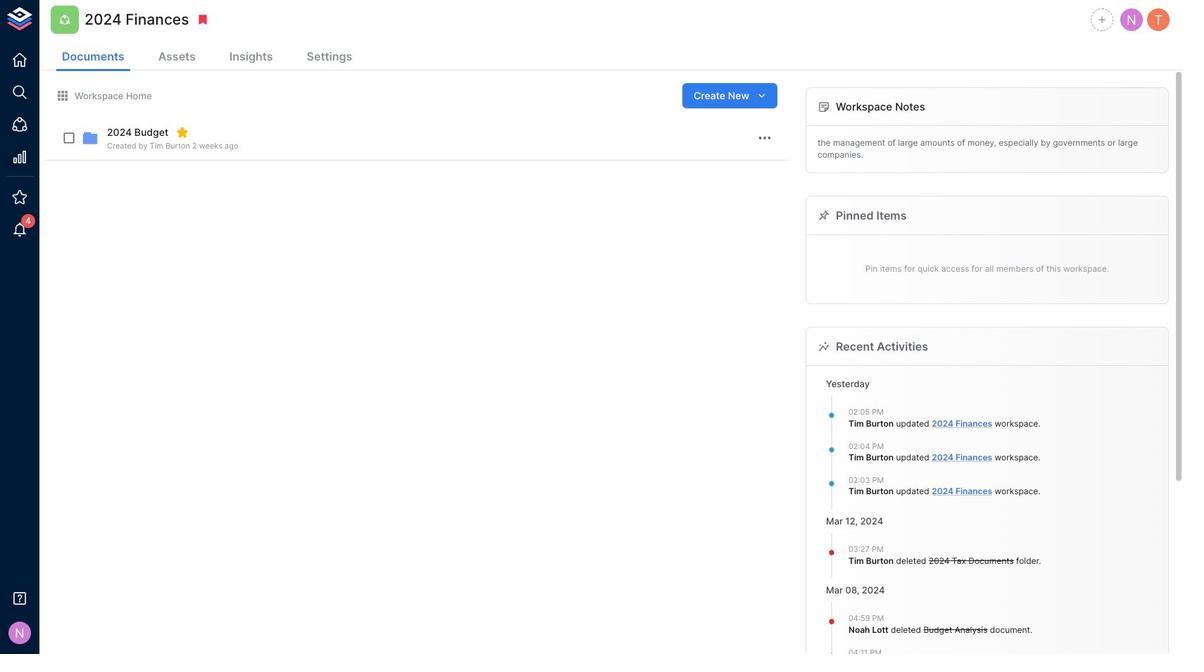 Task type: locate. For each thing, give the bounding box(es) containing it.
remove bookmark image
[[197, 13, 209, 26]]



Task type: vqa. For each thing, say whether or not it's contained in the screenshot.
👉
no



Task type: describe. For each thing, give the bounding box(es) containing it.
remove favorite image
[[176, 126, 189, 139]]



